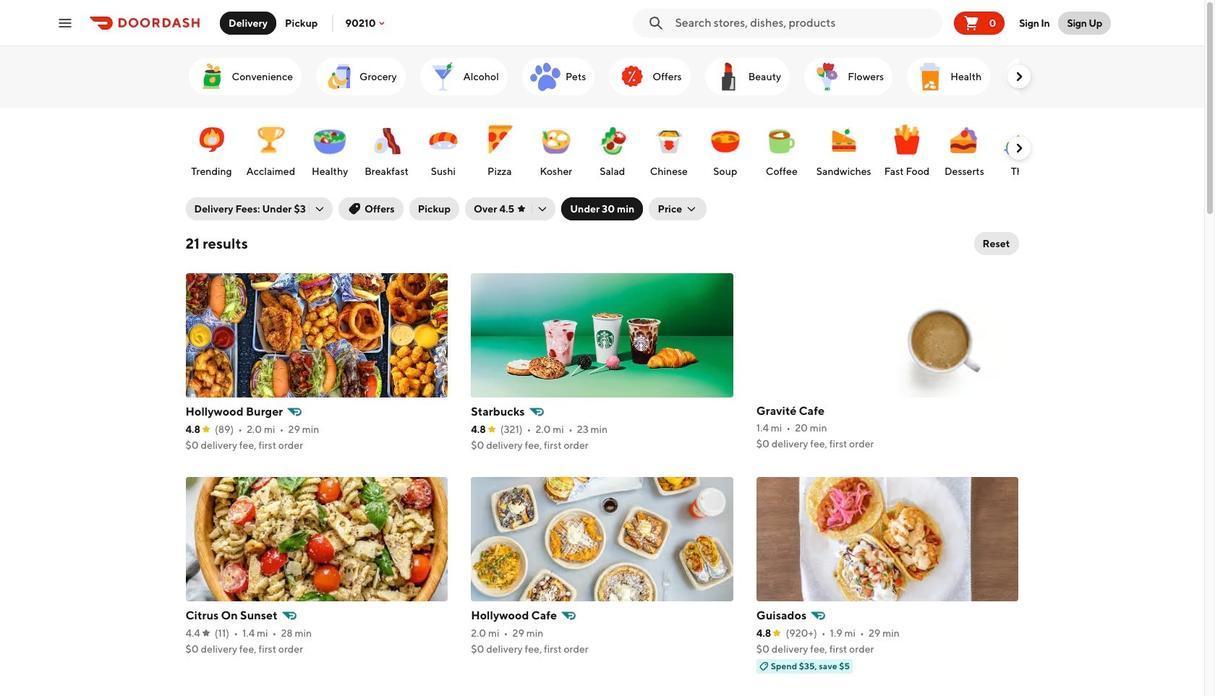 Task type: vqa. For each thing, say whether or not it's contained in the screenshot.
Flowers image on the top right of the page
yes



Task type: describe. For each thing, give the bounding box(es) containing it.
pets image
[[528, 59, 563, 94]]

offers image
[[615, 59, 650, 94]]

2 next button of carousel image from the top
[[1012, 141, 1026, 156]]

1 next button of carousel image from the top
[[1012, 69, 1026, 84]]

health image
[[913, 59, 948, 94]]

alcohol image
[[426, 59, 460, 94]]



Task type: locate. For each thing, give the bounding box(es) containing it.
flowers image
[[810, 59, 845, 94]]

convenience image
[[194, 59, 229, 94]]

grocery image
[[322, 59, 357, 94]]

0 vertical spatial next button of carousel image
[[1012, 69, 1026, 84]]

next button of carousel image
[[1012, 69, 1026, 84], [1012, 141, 1026, 156]]

open menu image
[[56, 14, 74, 31]]

1 vertical spatial next button of carousel image
[[1012, 141, 1026, 156]]

Store search: begin typing to search for stores available on DoorDash text field
[[675, 15, 937, 31]]

beauty image
[[711, 59, 746, 94]]

home image
[[1011, 59, 1045, 94]]



